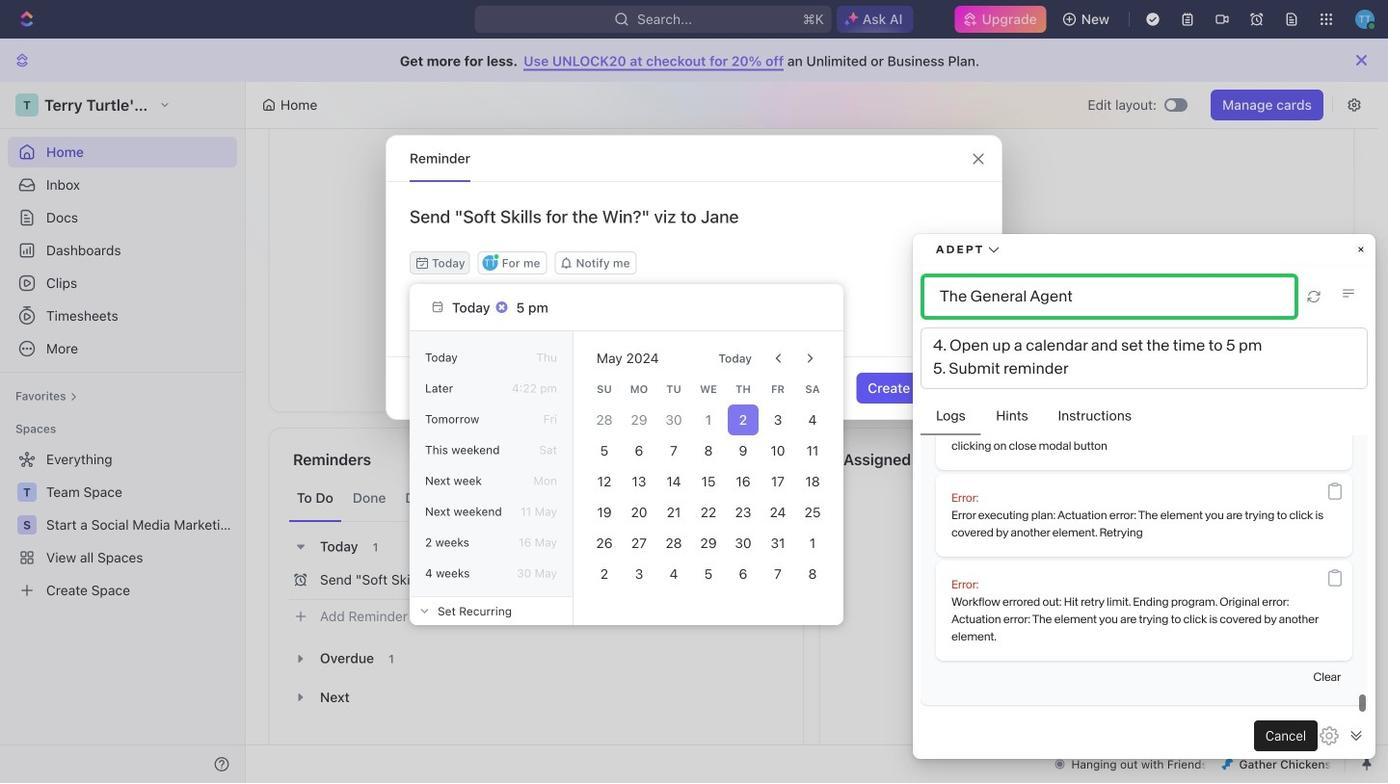 Task type: vqa. For each thing, say whether or not it's contained in the screenshot.
Layout
no



Task type: describe. For each thing, give the bounding box(es) containing it.
drumstick bite image
[[1222, 759, 1233, 771]]

sidebar navigation
[[0, 82, 246, 784]]

Reminder na﻿me or type '/' for commands text field
[[387, 205, 1001, 252]]



Task type: locate. For each thing, give the bounding box(es) containing it.
Add time text field
[[516, 300, 574, 315]]

tree inside 'sidebar' navigation
[[8, 444, 237, 606]]

tab list
[[289, 475, 784, 522]]

dialog
[[386, 135, 1002, 420]]

Due date text field
[[452, 300, 491, 315]]

tree
[[8, 444, 237, 606]]



